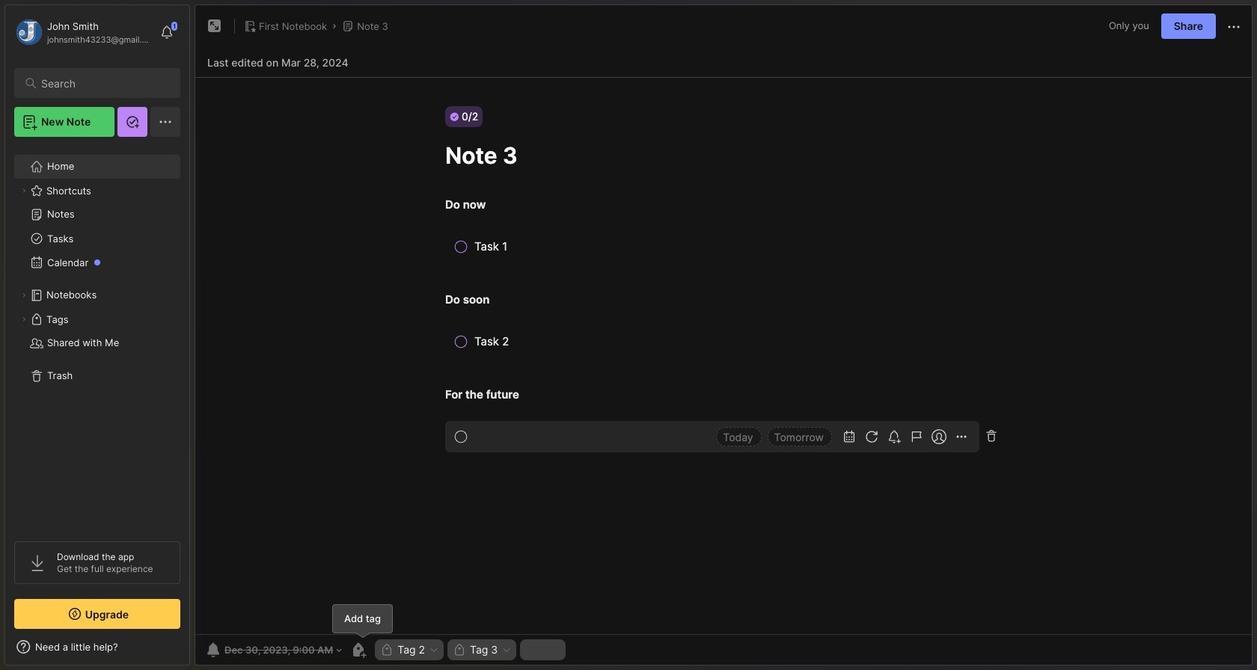 Task type: locate. For each thing, give the bounding box(es) containing it.
tree inside main element
[[5, 146, 189, 528]]

WHAT'S NEW field
[[5, 635, 189, 659]]

Search text field
[[41, 76, 167, 91]]

None search field
[[41, 74, 167, 92]]

Tag 3 Tag actions field
[[498, 645, 512, 656]]

click to collapse image
[[189, 643, 200, 661]]

expand note image
[[206, 17, 224, 35]]

tree
[[5, 146, 189, 528]]

tooltip
[[332, 604, 393, 639]]



Task type: vqa. For each thing, say whether or not it's contained in the screenshot.
Edit reminder FIELD
yes



Task type: describe. For each thing, give the bounding box(es) containing it.
expand notebooks image
[[19, 291, 28, 300]]

more actions image
[[1225, 18, 1243, 36]]

Edit reminder field
[[203, 640, 344, 661]]

main element
[[0, 0, 195, 670]]

expand tags image
[[19, 315, 28, 324]]

Note Editor text field
[[195, 77, 1252, 635]]

none search field inside main element
[[41, 74, 167, 92]]

Tag 2 Tag actions field
[[425, 645, 439, 656]]

Account field
[[14, 17, 153, 47]]

add tag image
[[350, 641, 368, 659]]

note window element
[[195, 4, 1253, 670]]

More actions field
[[1225, 17, 1243, 36]]



